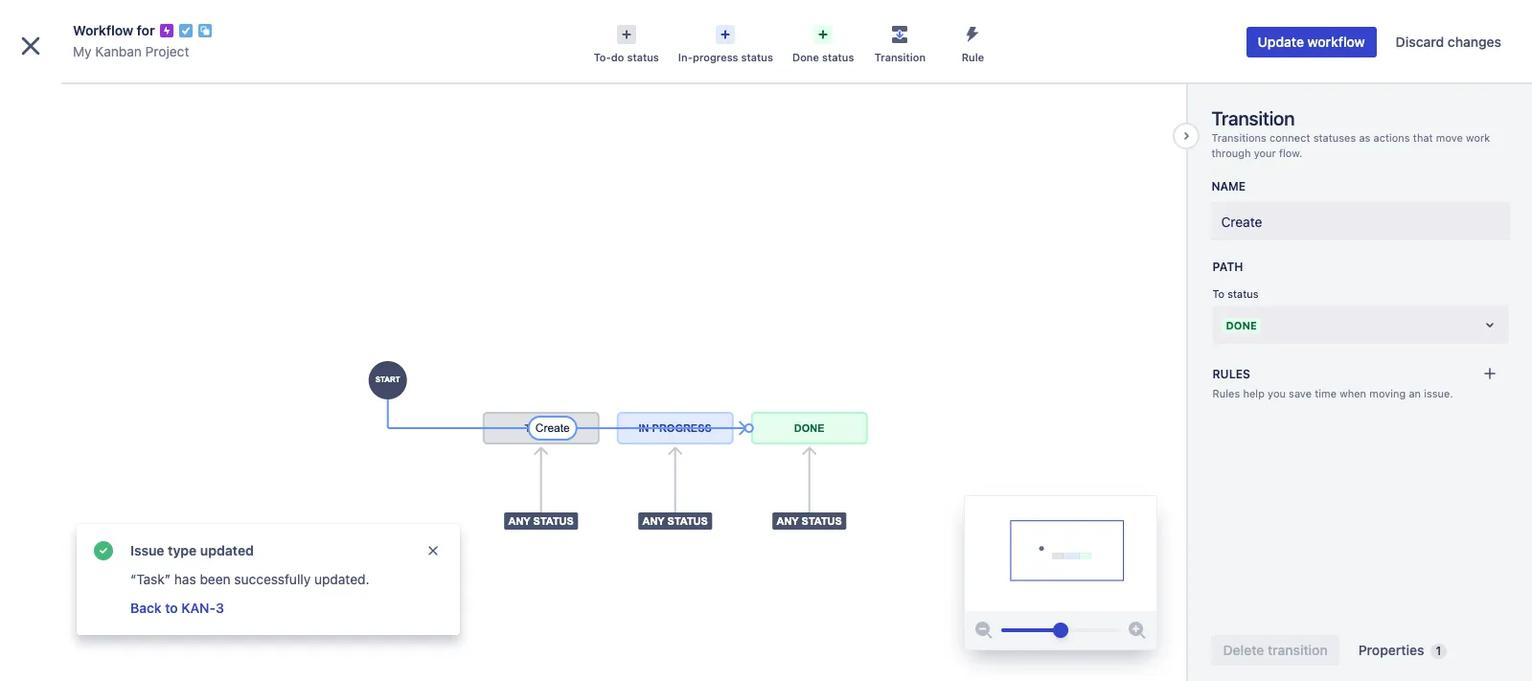 Task type: vqa. For each thing, say whether or not it's contained in the screenshot.
Lowest icon
no



Task type: locate. For each thing, give the bounding box(es) containing it.
transition left rule
[[875, 51, 926, 63]]

my kanban project
[[73, 43, 189, 59], [57, 83, 178, 100]]

workflow
[[1308, 34, 1365, 50]]

"task" has been successfully updated.
[[130, 571, 369, 587]]

0 vertical spatial my
[[73, 43, 92, 59]]

you're in the workflow viewfinder, use the arrow keys to move it element
[[965, 496, 1157, 611]]

team-
[[83, 613, 115, 628]]

rule
[[962, 51, 984, 63]]

rules
[[1213, 367, 1250, 381], [1213, 387, 1240, 400]]

0 vertical spatial kanban
[[95, 43, 142, 59]]

as
[[1359, 131, 1370, 144]]

an
[[1409, 387, 1421, 400]]

to
[[1213, 288, 1225, 300]]

more
[[118, 639, 146, 653]]

in-progress status button
[[669, 19, 783, 65]]

create up in-progress status
[[709, 18, 752, 34]]

done inside to status element
[[1226, 319, 1257, 331]]

progress
[[693, 51, 738, 63]]

1 vertical spatial transition
[[1212, 107, 1295, 129]]

help
[[1243, 387, 1265, 400]]

in
[[61, 613, 70, 628]]

2 rules from the top
[[1213, 387, 1240, 400]]

1 horizontal spatial create
[[1221, 214, 1262, 230]]

to
[[165, 600, 178, 616]]

0 horizontal spatial create
[[709, 18, 752, 34]]

transition up transitions
[[1212, 107, 1295, 129]]

0 vertical spatial my kanban project
[[73, 43, 189, 59]]

rule button
[[937, 19, 1009, 65]]

transition inside popup button
[[875, 51, 926, 63]]

done down to status
[[1226, 319, 1257, 331]]

jira software image
[[50, 15, 178, 38], [50, 15, 178, 38]]

rules up help
[[1213, 367, 1250, 381]]

save
[[1289, 387, 1312, 400]]

my kanban project down for at the left top of the page
[[73, 43, 189, 59]]

path
[[1213, 260, 1243, 274]]

transition button
[[864, 19, 937, 65]]

0 vertical spatial project
[[145, 43, 189, 59]]

create
[[709, 18, 752, 34], [1221, 214, 1262, 230]]

project down my kanban project link
[[132, 83, 178, 100]]

done right in-progress status
[[792, 51, 819, 63]]

done
[[792, 51, 819, 63], [1226, 319, 1257, 331]]

that
[[1413, 131, 1433, 144]]

rules for rules
[[1213, 367, 1250, 381]]

status
[[627, 51, 659, 63], [741, 51, 773, 63], [822, 51, 854, 63], [1228, 288, 1259, 300]]

0 vertical spatial rules
[[1213, 367, 1250, 381]]

in-progress status
[[678, 51, 773, 63]]

transition for transition
[[875, 51, 926, 63]]

1 horizontal spatial transition
[[1212, 107, 1295, 129]]

my
[[73, 43, 92, 59], [57, 83, 77, 100]]

transition
[[875, 51, 926, 63], [1212, 107, 1295, 129]]

kanban down my kanban project link
[[80, 83, 129, 100]]

project down for at the left top of the page
[[145, 43, 189, 59]]

my kanban project down my kanban project link
[[57, 83, 178, 100]]

done for done
[[1226, 319, 1257, 331]]

back to kan-3
[[130, 600, 224, 616]]

done inside popup button
[[792, 51, 819, 63]]

your
[[1254, 146, 1276, 159]]

kanban
[[95, 43, 142, 59], [80, 83, 129, 100]]

0 horizontal spatial transition
[[875, 51, 926, 63]]

1 rules from the top
[[1213, 367, 1250, 381]]

1 vertical spatial create
[[1221, 214, 1262, 230]]

1 vertical spatial rules
[[1213, 387, 1240, 400]]

1 vertical spatial done
[[1226, 319, 1257, 331]]

rules help you save time when moving an issue.
[[1213, 387, 1453, 400]]

Search field
[[1168, 11, 1360, 42]]

status left "transition" popup button
[[822, 51, 854, 63]]

dismiss image
[[425, 543, 441, 559]]

update workflow
[[1258, 34, 1365, 50]]

open image
[[1479, 313, 1502, 336]]

0 horizontal spatial done
[[792, 51, 819, 63]]

status down create button
[[741, 51, 773, 63]]

project
[[145, 43, 189, 59], [132, 83, 178, 100]]

create down name
[[1221, 214, 1262, 230]]

move
[[1436, 131, 1463, 144]]

back to kan-3 link
[[130, 600, 224, 616]]

transition inside transition transitions connect statuses as actions that move work through your flow.
[[1212, 107, 1295, 129]]

issue
[[130, 542, 164, 559]]

rules left help
[[1213, 387, 1240, 400]]

0 vertical spatial transition
[[875, 51, 926, 63]]

learn more button
[[84, 639, 146, 654]]

status right do
[[627, 51, 659, 63]]

kan-
[[181, 600, 216, 616]]

kanban down workflow for
[[95, 43, 142, 59]]

0 vertical spatial done
[[792, 51, 819, 63]]

1 vertical spatial my kanban project
[[57, 83, 178, 100]]

1 vertical spatial kanban
[[80, 83, 129, 100]]

you're in a team-managed project
[[23, 613, 207, 628]]

updated
[[200, 542, 254, 559]]

group
[[8, 351, 222, 454], [8, 351, 222, 403], [8, 403, 222, 454]]

has
[[174, 571, 196, 587]]

statuses
[[1313, 131, 1356, 144]]

create button
[[698, 11, 763, 42]]

1 horizontal spatial done
[[1226, 319, 1257, 331]]

status right to
[[1228, 288, 1259, 300]]

been
[[200, 571, 231, 587]]

0 vertical spatial create
[[709, 18, 752, 34]]

discard changes
[[1396, 34, 1501, 50]]

changes
[[1448, 34, 1501, 50]]



Task type: describe. For each thing, give the bounding box(es) containing it.
time
[[1315, 387, 1337, 400]]

success image
[[92, 539, 115, 562]]

connect
[[1270, 131, 1310, 144]]

done for done status
[[792, 51, 819, 63]]

properties
[[1358, 642, 1424, 658]]

close workflow editor image
[[15, 31, 46, 61]]

status inside done status popup button
[[822, 51, 854, 63]]

zoom out image
[[973, 619, 996, 642]]

transition for transition transitions connect statuses as actions that move work through your flow.
[[1212, 107, 1295, 129]]

primary element
[[11, 0, 1168, 54]]

zoom in image
[[1126, 619, 1149, 642]]

status inside to-do status popup button
[[627, 51, 659, 63]]

moving
[[1369, 387, 1406, 400]]

transition transitions connect statuses as actions that move work through your flow.
[[1212, 107, 1490, 159]]

"task"
[[130, 571, 171, 587]]

updated.
[[314, 571, 369, 587]]

create inside button
[[709, 18, 752, 34]]

add rule image
[[1483, 366, 1498, 381]]

successfully
[[234, 571, 311, 587]]

done status button
[[783, 19, 864, 65]]

issue type updated
[[130, 542, 254, 559]]

to-
[[594, 51, 611, 63]]

project
[[169, 613, 207, 628]]

status inside "in-progress status" popup button
[[741, 51, 773, 63]]

to status
[[1213, 288, 1259, 300]]

workflow
[[73, 22, 133, 38]]

to status element
[[1213, 306, 1510, 344]]

type
[[168, 542, 197, 559]]

kanban inside my kanban project link
[[95, 43, 142, 59]]

when
[[1340, 387, 1366, 400]]

3
[[216, 600, 224, 616]]

issue.
[[1424, 387, 1453, 400]]

done status
[[792, 51, 854, 63]]

you
[[1268, 387, 1286, 400]]

update
[[1258, 34, 1304, 50]]

actions
[[1373, 131, 1410, 144]]

workflow for
[[73, 22, 155, 38]]

discard changes button
[[1384, 27, 1513, 57]]

my kanban project link
[[73, 40, 189, 63]]

you're
[[23, 613, 57, 628]]

in-
[[678, 51, 693, 63]]

flow.
[[1279, 146, 1302, 159]]

1
[[1436, 644, 1441, 658]]

managed
[[115, 613, 165, 628]]

work
[[1466, 131, 1490, 144]]

to-do status
[[594, 51, 659, 63]]

back
[[130, 600, 162, 616]]

create banner
[[0, 0, 1532, 54]]

discard
[[1396, 34, 1444, 50]]

rules for rules help you save time when moving an issue.
[[1213, 387, 1240, 400]]

name
[[1212, 180, 1246, 194]]

through
[[1212, 146, 1251, 159]]

my inside my kanban project link
[[73, 43, 92, 59]]

Zoom level range field
[[1002, 611, 1121, 650]]

do
[[611, 51, 624, 63]]

1 vertical spatial my
[[57, 83, 77, 100]]

update workflow button
[[1246, 27, 1377, 57]]

back to kan-3 button
[[128, 597, 226, 620]]

1 vertical spatial project
[[132, 83, 178, 100]]

for
[[137, 22, 155, 38]]

a
[[73, 613, 80, 628]]

transitions
[[1212, 131, 1267, 144]]

learn more
[[84, 639, 146, 653]]

to-do status button
[[584, 19, 669, 65]]

learn
[[84, 639, 115, 653]]



